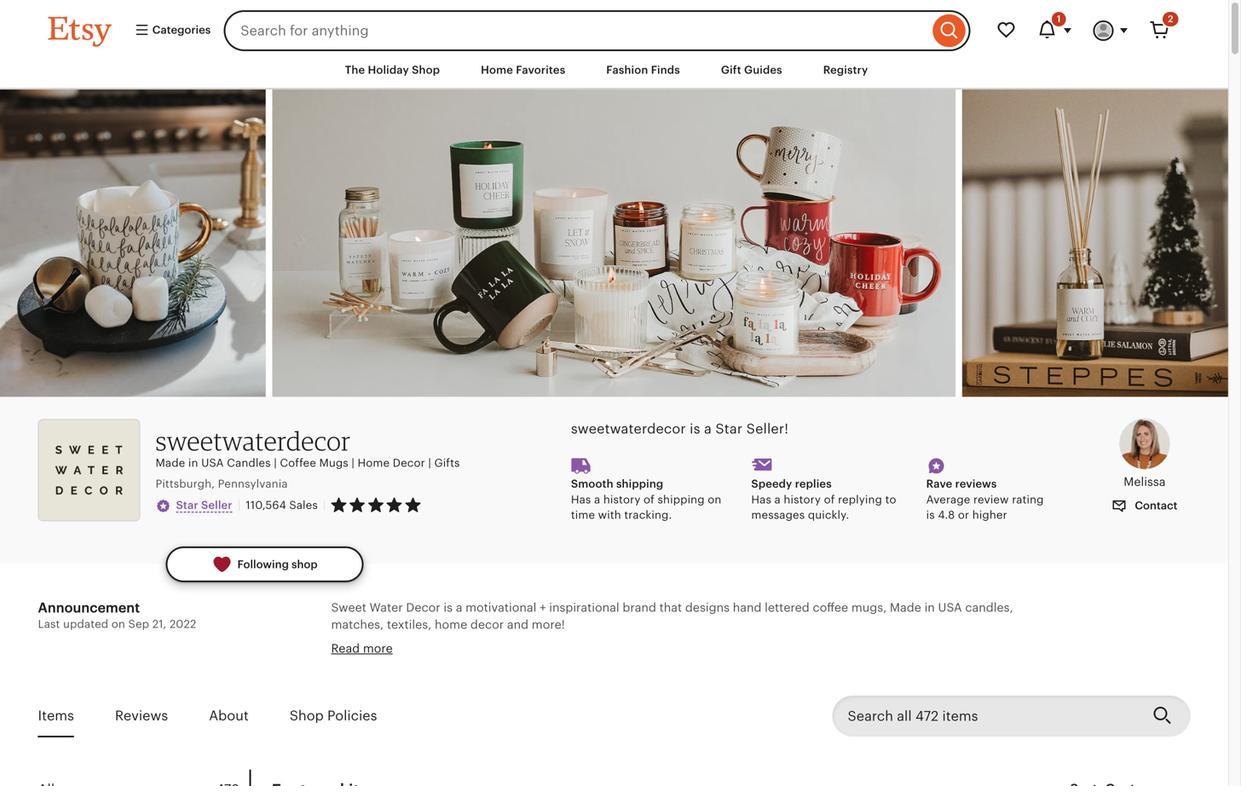 Task type: describe. For each thing, give the bounding box(es) containing it.
or
[[959, 509, 970, 522]]

mugs,
[[852, 601, 887, 615]]

oils!
[[565, 685, 588, 698]]

motivational
[[466, 601, 537, 615]]

Search for anything text field
[[224, 10, 929, 51]]

lettered
[[765, 601, 810, 615]]

tracking.
[[625, 509, 673, 522]]

gifts
[[435, 457, 460, 470]]

sweetwaterdecor for sweetwaterdecor is a star seller!
[[571, 421, 686, 437]]

policies
[[328, 708, 377, 724]]

is inside the sweet water decor is a motivational + inspirational brand that designs hand lettered coffee mugs, made in usa candles, matches, textiles, home decor and more!
[[444, 601, 453, 615]]

110,564
[[246, 499, 286, 512]]

of for replying
[[825, 493, 836, 506]]

each
[[650, 651, 678, 665]]

magazine
[[395, 768, 449, 782]]

shop
[[292, 558, 318, 571]]

of inside our owner + designer melissa hand letters and designs each item at swd! in our pittsburgh, pa candle factory, we proudly make our gluten, lead, and phthalate free candles.  all of our candles are made from high quality fragrance oil and a soy based kosher wax.  many scents even contain essential oils!
[[605, 668, 617, 682]]

| left coffee
[[274, 457, 277, 470]]

items link
[[38, 697, 74, 736]]

quality
[[805, 668, 844, 682]]

2 link
[[1140, 10, 1181, 51]]

made
[[711, 668, 743, 682]]

none search field inside the categories banner
[[224, 10, 971, 51]]

replying
[[839, 493, 883, 506]]

sweetwaterdecor is a star seller!
[[571, 421, 789, 437]]

brand
[[623, 601, 657, 615]]

21,
[[152, 618, 167, 631]]

sweet water decor is a motivational + inspirational brand that designs hand lettered coffee mugs, made in usa candles, matches, textiles, home decor and more!
[[331, 601, 1014, 631]]

mugs
[[319, 457, 349, 470]]

1 horizontal spatial our
[[620, 668, 639, 682]]

categories button
[[122, 15, 219, 46]]

rating
[[1013, 493, 1045, 506]]

history for with
[[604, 493, 641, 506]]

2022
[[170, 618, 196, 631]]

about
[[209, 708, 249, 724]]

1 vertical spatial shipping
[[658, 493, 705, 506]]

many
[[361, 685, 391, 698]]

at
[[710, 651, 721, 665]]

home favorites
[[481, 64, 566, 76]]

a inside our owner + designer melissa hand letters and designs each item at swd! in our pittsburgh, pa candle factory, we proudly make our gluten, lead, and phthalate free candles.  all of our candles are made from high quality fragrance oil and a soy based kosher wax.  many scents even contain essential oils!
[[947, 668, 954, 682]]

letters
[[539, 651, 575, 665]]

announcement
[[38, 601, 140, 616]]

even
[[435, 685, 462, 698]]

in:
[[394, 718, 410, 732]]

owner
[[356, 651, 395, 665]]

2
[[1169, 14, 1174, 24]]

0 vertical spatial shipping
[[617, 478, 664, 491]]

phthalate
[[453, 668, 507, 682]]

based
[[980, 668, 1014, 682]]

gluten,
[[354, 668, 394, 682]]

1 horizontal spatial star
[[716, 421, 743, 437]]

last
[[38, 618, 60, 631]]

fashion
[[607, 64, 649, 76]]

higher
[[973, 509, 1008, 522]]

are
[[690, 668, 708, 682]]

melissa inside our owner + designer melissa hand letters and designs each item at swd! in our pittsburgh, pa candle factory, we proudly make our gluten, lead, and phthalate free candles.  all of our candles are made from high quality fragrance oil and a soy based kosher wax.  many scents even contain essential oils!
[[461, 651, 503, 665]]

smooth shipping has a history of shipping on time with tracking.
[[571, 478, 722, 522]]

lead,
[[397, 668, 425, 682]]

following shop
[[238, 558, 318, 571]]

messages
[[752, 509, 805, 522]]

star seller
[[176, 499, 233, 512]]

wax.
[[331, 685, 357, 698]]

reviews link
[[115, 697, 168, 736]]

coffee
[[813, 601, 849, 615]]

fragrance
[[847, 668, 902, 682]]

the holiday shop
[[345, 64, 440, 76]]

and down designer
[[428, 668, 450, 682]]

rave
[[927, 478, 953, 491]]

melissa link
[[1100, 418, 1191, 491]]

| left gifts
[[428, 457, 432, 470]]

kosher
[[1017, 668, 1057, 682]]

items
[[38, 708, 74, 724]]

usa inside the sweet water decor is a motivational + inspirational brand that designs hand lettered coffee mugs, made in usa candles, matches, textiles, home decor and more!
[[939, 601, 963, 615]]

candle
[[878, 651, 916, 665]]

is inside rave reviews average review rating is 4.8 or higher
[[927, 509, 936, 522]]

4.8
[[939, 509, 956, 522]]

made inside sweetwaterdecor made in usa candles | coffee mugs | home decor | gifts
[[156, 457, 185, 470]]

glamour
[[331, 768, 392, 782]]

replies
[[796, 478, 832, 491]]

candles.
[[536, 668, 584, 682]]

designs inside our owner + designer melissa hand letters and designs each item at swd! in our pittsburgh, pa candle factory, we proudly make our gluten, lead, and phthalate free candles.  all of our candles are made from high quality fragrance oil and a soy based kosher wax.  many scents even contain essential oils!
[[603, 651, 647, 665]]

shop inside 'link'
[[290, 708, 324, 724]]

pittsburgh, inside our owner + designer melissa hand letters and designs each item at swd! in our pittsburgh, pa candle factory, we proudly make our gluten, lead, and phthalate free candles.  all of our candles are made from high quality fragrance oil and a soy based kosher wax.  many scents even contain essential oils!
[[794, 651, 857, 665]]

| right mugs at bottom
[[352, 457, 355, 470]]

oil
[[906, 668, 919, 682]]

in inside the sweet water decor is a motivational + inspirational brand that designs hand lettered coffee mugs, made in usa candles, matches, textiles, home decor and more!
[[925, 601, 936, 615]]

sep
[[128, 618, 149, 631]]

0 horizontal spatial pittsburgh,
[[156, 478, 215, 490]]

all
[[587, 668, 602, 682]]

time
[[571, 509, 596, 522]]

a inside the sweet water decor is a motivational + inspirational brand that designs hand lettered coffee mugs, made in usa candles, matches, textiles, home decor and more!
[[456, 601, 463, 615]]

featured
[[331, 718, 391, 732]]

decor inside sweetwaterdecor made in usa candles | coffee mugs | home decor | gifts
[[393, 457, 425, 470]]

hand inside our owner + designer melissa hand letters and designs each item at swd! in our pittsburgh, pa candle factory, we proudly make our gluten, lead, and phthalate free candles.  all of our candles are made from high quality fragrance oil and a soy based kosher wax.  many scents even contain essential oils!
[[507, 651, 535, 665]]

contain
[[465, 685, 508, 698]]

that
[[660, 601, 683, 615]]

home
[[435, 618, 468, 631]]

smooth
[[571, 478, 614, 491]]

and up "all" at left bottom
[[578, 651, 599, 665]]

star_seller image
[[156, 499, 171, 514]]

home inside sweetwaterdecor made in usa candles | coffee mugs | home decor | gifts
[[358, 457, 390, 470]]



Task type: vqa. For each thing, say whether or not it's contained in the screenshot.
the Melissa inside the Melissa link
yes



Task type: locate. For each thing, give the bounding box(es) containing it.
1
[[1058, 14, 1062, 24]]

2 horizontal spatial our
[[772, 651, 791, 665]]

1 horizontal spatial is
[[690, 421, 701, 437]]

following
[[238, 558, 289, 571]]

is left seller!
[[690, 421, 701, 437]]

0 horizontal spatial is
[[444, 601, 453, 615]]

a up the messages
[[775, 493, 781, 506]]

0 vertical spatial usa
[[201, 457, 224, 470]]

history
[[604, 493, 641, 506], [784, 493, 821, 506]]

from
[[746, 668, 773, 682]]

proudly
[[986, 651, 1030, 665]]

pa
[[860, 651, 875, 665]]

star right star_seller icon
[[176, 499, 198, 512]]

on inside announcement last updated on sep 21, 2022
[[112, 618, 125, 631]]

0 horizontal spatial shop
[[290, 708, 324, 724]]

our owner + designer melissa hand letters and designs each item at swd! in our pittsburgh, pa candle factory, we proudly make our gluten, lead, and phthalate free candles.  all of our candles are made from high quality fragrance oil and a soy based kosher wax.  many scents even contain essential oils!
[[331, 651, 1063, 698]]

home right mugs at bottom
[[358, 457, 390, 470]]

1 horizontal spatial on
[[708, 493, 722, 506]]

1 horizontal spatial history
[[784, 493, 821, 506]]

Search all 472 items text field
[[833, 696, 1140, 737]]

our
[[772, 651, 791, 665], [331, 668, 351, 682], [620, 668, 639, 682]]

1 horizontal spatial designs
[[686, 601, 730, 615]]

sweetwaterdecor for sweetwaterdecor made in usa candles | coffee mugs | home decor | gifts
[[156, 425, 351, 457]]

of inside smooth shipping has a history of shipping on time with tracking.
[[644, 493, 655, 506]]

designs inside the sweet water decor is a motivational + inspirational brand that designs hand lettered coffee mugs, made in usa candles, matches, textiles, home decor and more!
[[686, 601, 730, 615]]

a down smooth
[[595, 493, 601, 506]]

quickly.
[[809, 509, 850, 522]]

decor up textiles,
[[406, 601, 441, 615]]

home left favorites
[[481, 64, 513, 76]]

pittsburgh,
[[156, 478, 215, 490], [794, 651, 857, 665]]

+ inside the sweet water decor is a motivational + inspirational brand that designs hand lettered coffee mugs, made in usa candles, matches, textiles, home decor and more!
[[540, 601, 546, 615]]

0 horizontal spatial home
[[358, 457, 390, 470]]

on inside smooth shipping has a history of shipping on time with tracking.
[[708, 493, 722, 506]]

essential
[[512, 685, 562, 698]]

1 vertical spatial pittsburgh,
[[794, 651, 857, 665]]

favorites
[[516, 64, 566, 76]]

a left soy
[[947, 668, 954, 682]]

finds
[[651, 64, 681, 76]]

1 vertical spatial decor
[[406, 601, 441, 615]]

hand left lettered
[[733, 601, 762, 615]]

has for has a history of shipping on time with tracking.
[[571, 493, 592, 506]]

speedy
[[752, 478, 793, 491]]

1 vertical spatial designs
[[603, 651, 647, 665]]

|
[[274, 457, 277, 470], [352, 457, 355, 470], [428, 457, 432, 470], [238, 498, 241, 512], [323, 499, 326, 512]]

matches,
[[331, 618, 384, 631]]

0 horizontal spatial made
[[156, 457, 185, 470]]

star
[[716, 421, 743, 437], [176, 499, 198, 512]]

0 horizontal spatial our
[[331, 668, 351, 682]]

1 horizontal spatial melissa
[[1124, 475, 1166, 489]]

sweet
[[331, 601, 367, 615]]

star inside button
[[176, 499, 198, 512]]

sweetwaterdecor up smooth
[[571, 421, 686, 437]]

1 horizontal spatial home
[[481, 64, 513, 76]]

menu bar
[[17, 51, 1212, 90]]

factory,
[[920, 651, 963, 665]]

1 horizontal spatial in
[[925, 601, 936, 615]]

soy
[[957, 668, 976, 682]]

+
[[540, 601, 546, 615], [398, 651, 404, 665]]

decor left gifts
[[393, 457, 425, 470]]

0 horizontal spatial star
[[176, 499, 198, 512]]

1 has from the left
[[571, 493, 592, 506]]

on left sep
[[112, 618, 125, 631]]

with
[[599, 509, 622, 522]]

0 horizontal spatial melissa
[[461, 651, 503, 665]]

seller
[[201, 499, 233, 512]]

and
[[507, 618, 529, 631], [578, 651, 599, 665], [428, 668, 450, 682], [923, 668, 944, 682]]

scents
[[394, 685, 432, 698]]

0 vertical spatial hand
[[733, 601, 762, 615]]

guides
[[745, 64, 783, 76]]

contact button
[[1100, 491, 1191, 522]]

0 horizontal spatial in
[[188, 457, 198, 470]]

review
[[974, 493, 1010, 506]]

0 horizontal spatial history
[[604, 493, 641, 506]]

1 horizontal spatial hand
[[733, 601, 762, 615]]

has inside speedy replies has a history of replying to messages quickly.
[[752, 493, 772, 506]]

of inside speedy replies has a history of replying to messages quickly.
[[825, 493, 836, 506]]

categories banner
[[17, 0, 1212, 51]]

item
[[681, 651, 707, 665]]

our down 'our'
[[331, 668, 351, 682]]

shop right the holiday
[[412, 64, 440, 76]]

usa up pittsburgh, pennsylvania at the bottom of page
[[201, 457, 224, 470]]

made up star_seller icon
[[156, 457, 185, 470]]

| right seller
[[238, 498, 241, 512]]

2 history from the left
[[784, 493, 821, 506]]

usa inside sweetwaterdecor made in usa candles | coffee mugs | home decor | gifts
[[201, 457, 224, 470]]

0 horizontal spatial has
[[571, 493, 592, 506]]

inspirational
[[550, 601, 620, 615]]

1 horizontal spatial has
[[752, 493, 772, 506]]

our right "all" at left bottom
[[620, 668, 639, 682]]

0 vertical spatial is
[[690, 421, 701, 437]]

0 vertical spatial melissa
[[1124, 475, 1166, 489]]

designs
[[686, 601, 730, 615], [603, 651, 647, 665]]

+ up more!
[[540, 601, 546, 615]]

swd!
[[724, 651, 755, 665]]

| 110,564 sales |
[[238, 498, 326, 512]]

made inside the sweet water decor is a motivational + inspirational brand that designs hand lettered coffee mugs, made in usa candles, matches, textiles, home decor and more!
[[890, 601, 922, 615]]

menu bar containing the holiday shop
[[17, 51, 1212, 90]]

free
[[510, 668, 533, 682]]

in inside sweetwaterdecor made in usa candles | coffee mugs | home decor | gifts
[[188, 457, 198, 470]]

designs left each
[[603, 651, 647, 665]]

0 horizontal spatial hand
[[507, 651, 535, 665]]

0 horizontal spatial designs
[[603, 651, 647, 665]]

+ inside our owner + designer melissa hand letters and designs each item at swd! in our pittsburgh, pa candle factory, we proudly make our gluten, lead, and phthalate free candles.  all of our candles are made from high quality fragrance oil and a soy based kosher wax.  many scents even contain essential oils!
[[398, 651, 404, 665]]

average
[[927, 493, 971, 506]]

of up the tracking.
[[644, 493, 655, 506]]

sweetwaterdecor inside sweetwaterdecor made in usa candles | coffee mugs | home decor | gifts
[[156, 425, 351, 457]]

in
[[758, 651, 769, 665]]

our right in
[[772, 651, 791, 665]]

has for has a history of replying to messages quickly.
[[752, 493, 772, 506]]

0 vertical spatial designs
[[686, 601, 730, 615]]

0 horizontal spatial of
[[605, 668, 617, 682]]

0 vertical spatial in
[[188, 457, 198, 470]]

candles
[[642, 668, 687, 682]]

shop left the policies
[[290, 708, 324, 724]]

shop policies link
[[290, 697, 377, 736]]

None search field
[[224, 10, 971, 51]]

textiles,
[[387, 618, 432, 631]]

usa
[[201, 457, 224, 470], [939, 601, 963, 615]]

melissa up phthalate
[[461, 651, 503, 665]]

is
[[690, 421, 701, 437], [927, 509, 936, 522], [444, 601, 453, 615]]

more
[[363, 642, 393, 656]]

holiday
[[368, 64, 409, 76]]

pittsburgh, up star seller button
[[156, 478, 215, 490]]

glamour magazine
[[331, 768, 449, 782]]

1 horizontal spatial shop
[[412, 64, 440, 76]]

make
[[1033, 651, 1063, 665]]

decor inside the sweet water decor is a motivational + inspirational brand that designs hand lettered coffee mugs, made in usa candles, matches, textiles, home decor and more!
[[406, 601, 441, 615]]

0 vertical spatial on
[[708, 493, 722, 506]]

in up pittsburgh, pennsylvania at the bottom of page
[[188, 457, 198, 470]]

hand up free
[[507, 651, 535, 665]]

made
[[156, 457, 185, 470], [890, 601, 922, 615]]

our
[[331, 651, 353, 665]]

sales
[[289, 499, 318, 512]]

pittsburgh, up quality
[[794, 651, 857, 665]]

updated
[[63, 618, 108, 631]]

has up time
[[571, 493, 592, 506]]

2 has from the left
[[752, 493, 772, 506]]

a left seller!
[[705, 421, 712, 437]]

and down factory,
[[923, 668, 944, 682]]

coffee
[[280, 457, 316, 470]]

2 horizontal spatial is
[[927, 509, 936, 522]]

star left seller!
[[716, 421, 743, 437]]

following shop button
[[166, 547, 364, 583]]

read more
[[331, 642, 393, 656]]

| right sales
[[323, 499, 326, 512]]

history up with on the bottom of page
[[604, 493, 641, 506]]

of right "all" at left bottom
[[605, 668, 617, 682]]

0 vertical spatial home
[[481, 64, 513, 76]]

1 vertical spatial is
[[927, 509, 936, 522]]

1 vertical spatial in
[[925, 601, 936, 615]]

2 horizontal spatial of
[[825, 493, 836, 506]]

designer
[[407, 651, 458, 665]]

history for quickly.
[[784, 493, 821, 506]]

designs right that
[[686, 601, 730, 615]]

1 horizontal spatial made
[[890, 601, 922, 615]]

of
[[644, 493, 655, 506], [825, 493, 836, 506], [605, 668, 617, 682]]

melissa
[[1124, 475, 1166, 489], [461, 651, 503, 665]]

categories
[[150, 23, 211, 36]]

of up the quickly.
[[825, 493, 836, 506]]

read more link
[[331, 642, 393, 656]]

has inside smooth shipping has a history of shipping on time with tracking.
[[571, 493, 592, 506]]

home favorites link
[[468, 55, 579, 85]]

1 vertical spatial made
[[890, 601, 922, 615]]

of for shipping
[[644, 493, 655, 506]]

1 horizontal spatial of
[[644, 493, 655, 506]]

candles
[[227, 457, 271, 470]]

announcement last updated on sep 21, 2022
[[38, 601, 196, 631]]

1 vertical spatial usa
[[939, 601, 963, 615]]

1 button
[[1027, 10, 1084, 51]]

gift guides
[[721, 64, 783, 76]]

+ up the lead, at the left
[[398, 651, 404, 665]]

the
[[345, 64, 365, 76]]

2 vertical spatial is
[[444, 601, 453, 615]]

made right the mugs,
[[890, 601, 922, 615]]

sweetwaterdecor
[[571, 421, 686, 437], [156, 425, 351, 457]]

hand inside the sweet water decor is a motivational + inspirational brand that designs hand lettered coffee mugs, made in usa candles, matches, textiles, home decor and more!
[[733, 601, 762, 615]]

1 horizontal spatial +
[[540, 601, 546, 615]]

a inside smooth shipping has a history of shipping on time with tracking.
[[595, 493, 601, 506]]

0 vertical spatial decor
[[393, 457, 425, 470]]

0 horizontal spatial usa
[[201, 457, 224, 470]]

| inside | 110,564 sales |
[[323, 499, 326, 512]]

1 horizontal spatial usa
[[939, 601, 963, 615]]

1 horizontal spatial pittsburgh,
[[794, 651, 857, 665]]

tab
[[38, 770, 250, 786]]

1 horizontal spatial sweetwaterdecor
[[571, 421, 686, 437]]

0 vertical spatial made
[[156, 457, 185, 470]]

on
[[708, 493, 722, 506], [112, 618, 125, 631]]

high
[[777, 668, 802, 682]]

1 vertical spatial shop
[[290, 708, 324, 724]]

on down sweetwaterdecor is a star seller!
[[708, 493, 722, 506]]

a inside speedy replies has a history of replying to messages quickly.
[[775, 493, 781, 506]]

sweetwaterdecor up candles
[[156, 425, 351, 457]]

history inside smooth shipping has a history of shipping on time with tracking.
[[604, 493, 641, 506]]

1 vertical spatial melissa
[[461, 651, 503, 665]]

a
[[705, 421, 712, 437], [595, 493, 601, 506], [775, 493, 781, 506], [456, 601, 463, 615], [947, 668, 954, 682]]

and inside the sweet water decor is a motivational + inspirational brand that designs hand lettered coffee mugs, made in usa candles, matches, textiles, home decor and more!
[[507, 618, 529, 631]]

0 vertical spatial star
[[716, 421, 743, 437]]

about link
[[209, 697, 249, 736]]

star seller button
[[156, 497, 233, 514]]

shop inside menu bar
[[412, 64, 440, 76]]

registry
[[824, 64, 869, 76]]

0 vertical spatial pittsburgh,
[[156, 478, 215, 490]]

rave reviews average review rating is 4.8 or higher
[[927, 478, 1045, 522]]

a up home
[[456, 601, 463, 615]]

0 horizontal spatial on
[[112, 618, 125, 631]]

shop
[[412, 64, 440, 76], [290, 708, 324, 724]]

1 vertical spatial on
[[112, 618, 125, 631]]

gift guides link
[[709, 55, 796, 85]]

0 vertical spatial shop
[[412, 64, 440, 76]]

has down speedy
[[752, 493, 772, 506]]

1 history from the left
[[604, 493, 641, 506]]

history down replies
[[784, 493, 821, 506]]

0 horizontal spatial +
[[398, 651, 404, 665]]

melissa up contact "button" on the right of page
[[1124, 475, 1166, 489]]

1 vertical spatial hand
[[507, 651, 535, 665]]

1 vertical spatial home
[[358, 457, 390, 470]]

is up home
[[444, 601, 453, 615]]

is left 4.8
[[927, 509, 936, 522]]

melissa image
[[1120, 418, 1171, 470]]

hand
[[733, 601, 762, 615], [507, 651, 535, 665]]

0 horizontal spatial sweetwaterdecor
[[156, 425, 351, 457]]

reviews
[[956, 478, 998, 491]]

1 vertical spatial star
[[176, 499, 198, 512]]

history inside speedy replies has a history of replying to messages quickly.
[[784, 493, 821, 506]]

0 vertical spatial +
[[540, 601, 546, 615]]

fashion finds
[[607, 64, 681, 76]]

and down motivational
[[507, 618, 529, 631]]

usa left candles,
[[939, 601, 963, 615]]

in up factory,
[[925, 601, 936, 615]]

reviews
[[115, 708, 168, 724]]

1 vertical spatial +
[[398, 651, 404, 665]]



